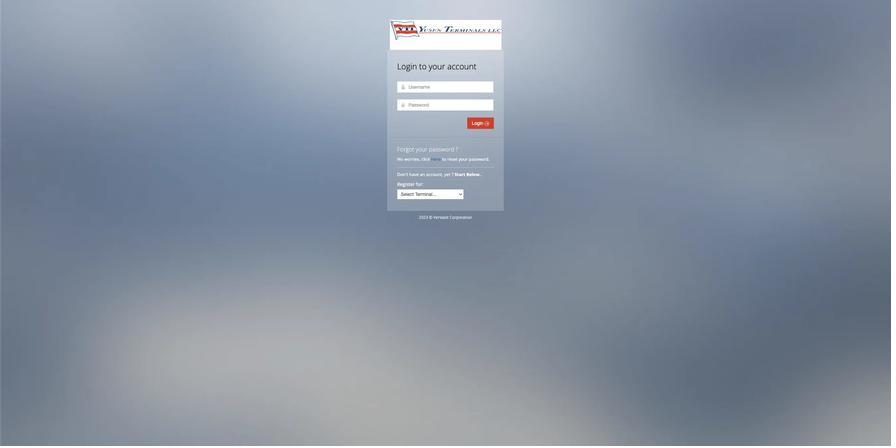 Task type: vqa. For each thing, say whether or not it's contained in the screenshot.
'Lynx' corresponding to Lynx User
no



Task type: locate. For each thing, give the bounding box(es) containing it.
0 vertical spatial ?
[[456, 145, 459, 153]]

start
[[455, 171, 466, 177]]

login for login to your account
[[398, 61, 417, 72]]

0 horizontal spatial your
[[416, 145, 428, 153]]

? up reset
[[456, 145, 459, 153]]

corporation
[[450, 215, 473, 220]]

login for login
[[472, 121, 485, 126]]

login button
[[468, 118, 494, 129]]

2 vertical spatial your
[[459, 156, 468, 162]]

0 vertical spatial your
[[429, 61, 446, 72]]

below.
[[467, 171, 481, 177]]

login
[[398, 61, 417, 72], [472, 121, 485, 126]]

1 horizontal spatial login
[[472, 121, 485, 126]]

? inside forgot your password ? no worries, click here to reset your password.
[[456, 145, 459, 153]]

login inside login button
[[472, 121, 485, 126]]

0 vertical spatial to
[[419, 61, 427, 72]]

Password password field
[[398, 99, 494, 111]]

? right the yet
[[452, 171, 454, 177]]

your up username "text box"
[[429, 61, 446, 72]]

©
[[429, 215, 433, 220]]

Username text field
[[398, 81, 494, 93]]

1 vertical spatial login
[[472, 121, 485, 126]]

your
[[429, 61, 446, 72], [416, 145, 428, 153], [459, 156, 468, 162]]

password.
[[469, 156, 490, 162]]

0 horizontal spatial to
[[419, 61, 427, 72]]

your right reset
[[459, 156, 468, 162]]

don't
[[398, 171, 408, 177]]

1 horizontal spatial to
[[442, 156, 447, 162]]

yet
[[445, 171, 451, 177]]

swapright image
[[485, 121, 490, 126]]

to
[[419, 61, 427, 72], [442, 156, 447, 162]]

1 vertical spatial to
[[442, 156, 447, 162]]

1 vertical spatial your
[[416, 145, 428, 153]]

forgot your password ? no worries, click here to reset your password.
[[398, 145, 490, 162]]

0 vertical spatial login
[[398, 61, 417, 72]]

to right here
[[442, 156, 447, 162]]

here
[[431, 156, 441, 162]]

to up username "text box"
[[419, 61, 427, 72]]

0 horizontal spatial login
[[398, 61, 417, 72]]

user image
[[401, 84, 406, 90]]

here link
[[431, 156, 441, 162]]

?
[[456, 145, 459, 153], [452, 171, 454, 177]]

lock image
[[401, 102, 406, 108]]

forgot
[[398, 145, 414, 153]]

.
[[481, 171, 482, 177]]

to inside forgot your password ? no worries, click here to reset your password.
[[442, 156, 447, 162]]

have
[[409, 171, 419, 177]]

your up click at the top left
[[416, 145, 428, 153]]

2023
[[419, 215, 428, 220]]

0 horizontal spatial ?
[[452, 171, 454, 177]]

account
[[448, 61, 477, 72]]

1 horizontal spatial ?
[[456, 145, 459, 153]]



Task type: describe. For each thing, give the bounding box(es) containing it.
versiant
[[434, 215, 449, 220]]

2023 © versiant corporation
[[419, 215, 473, 220]]

for:
[[416, 181, 424, 187]]

2 horizontal spatial your
[[459, 156, 468, 162]]

password
[[429, 145, 455, 153]]

login to your account
[[398, 61, 477, 72]]

don't have an account, yet ? start below. .
[[398, 171, 483, 177]]

reset
[[448, 156, 458, 162]]

click
[[422, 156, 430, 162]]

register for:
[[398, 181, 424, 187]]

worries,
[[404, 156, 421, 162]]

account,
[[426, 171, 444, 177]]

1 vertical spatial ?
[[452, 171, 454, 177]]

register
[[398, 181, 415, 187]]

no
[[398, 156, 403, 162]]

an
[[420, 171, 425, 177]]

1 horizontal spatial your
[[429, 61, 446, 72]]



